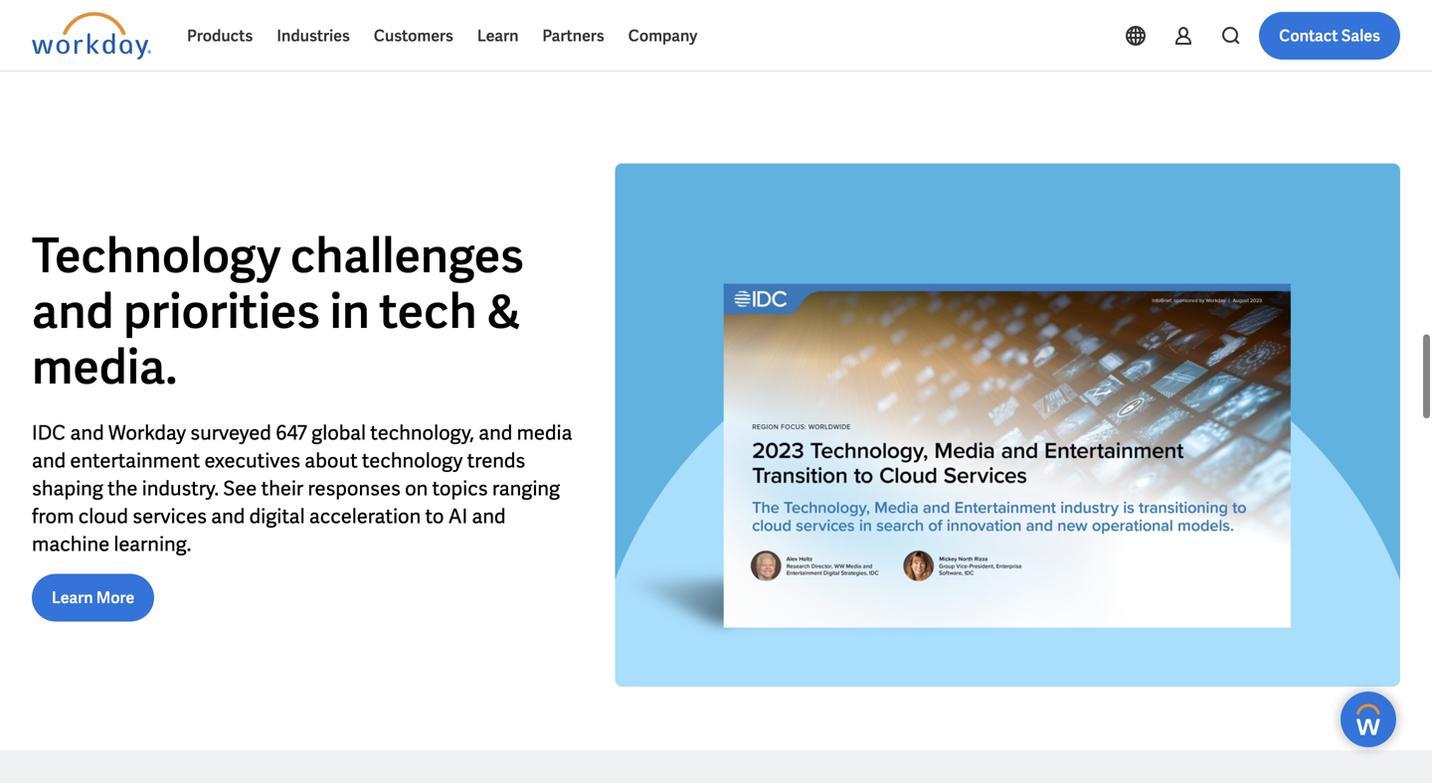 Task type: locate. For each thing, give the bounding box(es) containing it.
industry.
[[142, 476, 219, 502]]

ai
[[448, 504, 468, 530]]

contact sales link
[[1259, 12, 1400, 60]]

learn
[[477, 25, 519, 46], [52, 588, 93, 609]]

and
[[32, 281, 114, 343], [70, 420, 104, 446], [479, 420, 513, 446], [32, 448, 66, 474], [211, 504, 245, 530], [472, 504, 506, 530]]

idc
[[32, 420, 66, 446]]

learn left more
[[52, 588, 93, 609]]

learn inside learn more link
[[52, 588, 93, 609]]

1 vertical spatial learn
[[52, 588, 93, 609]]

idc and workday surveyed 647 global technology, and media and entertainment executives about technology trends shaping the industry. see their responses on topics ranging from cloud services and digital acceleration to ai and machine learning.
[[32, 420, 572, 558]]

contact
[[1279, 25, 1338, 46]]

idc infobrief for tech image
[[615, 164, 1400, 687]]

company button
[[616, 12, 709, 60]]

and inside technology challenges and priorities in tech & media.
[[32, 281, 114, 343]]

global
[[311, 420, 366, 446]]

learn left partners
[[477, 25, 519, 46]]

0 horizontal spatial learn
[[52, 588, 93, 609]]

learn for learn more
[[52, 588, 93, 609]]

media
[[517, 420, 572, 446]]

ranging
[[492, 476, 560, 502]]

go to the homepage image
[[32, 12, 151, 60]]

technology
[[32, 225, 281, 287]]

machine
[[32, 532, 110, 558]]

their
[[261, 476, 304, 502]]

learn inside learn dropdown button
[[477, 25, 519, 46]]

products button
[[175, 12, 265, 60]]

products
[[187, 25, 253, 46]]

&
[[486, 281, 521, 343]]

the
[[108, 476, 138, 502]]

1 horizontal spatial learn
[[477, 25, 519, 46]]

see
[[223, 476, 257, 502]]

technology
[[362, 448, 463, 474]]

647
[[276, 420, 307, 446]]

on
[[405, 476, 428, 502]]

company
[[628, 25, 697, 46]]

technology challenges and priorities in tech & media.
[[32, 225, 524, 398]]

industries
[[277, 25, 350, 46]]

priorities
[[123, 281, 320, 343]]

customers button
[[362, 12, 465, 60]]

from
[[32, 504, 74, 530]]

0 vertical spatial learn
[[477, 25, 519, 46]]



Task type: vqa. For each thing, say whether or not it's contained in the screenshot.
it's at the top left
no



Task type: describe. For each thing, give the bounding box(es) containing it.
more
[[96, 588, 134, 609]]

learning.
[[114, 532, 191, 558]]

to
[[425, 504, 444, 530]]

executives
[[204, 448, 300, 474]]

partners button
[[531, 12, 616, 60]]

contact sales
[[1279, 25, 1380, 46]]

industries button
[[265, 12, 362, 60]]

services
[[132, 504, 207, 530]]

tech
[[379, 281, 477, 343]]

partners
[[542, 25, 604, 46]]

workday
[[108, 420, 186, 446]]

digital
[[249, 504, 305, 530]]

cloud
[[78, 504, 128, 530]]

sales
[[1341, 25, 1380, 46]]

learn more link
[[32, 575, 154, 622]]

challenges
[[290, 225, 524, 287]]

technology,
[[370, 420, 474, 446]]

responses
[[308, 476, 401, 502]]

in
[[330, 281, 370, 343]]

trends
[[467, 448, 525, 474]]

learn for learn
[[477, 25, 519, 46]]

entertainment
[[70, 448, 200, 474]]

shaping
[[32, 476, 103, 502]]

about
[[305, 448, 358, 474]]

media.
[[32, 336, 177, 398]]

acceleration
[[309, 504, 421, 530]]

surveyed
[[190, 420, 271, 446]]

topics
[[432, 476, 488, 502]]

learn button
[[465, 12, 531, 60]]

customers
[[374, 25, 453, 46]]

learn more
[[52, 588, 134, 609]]



